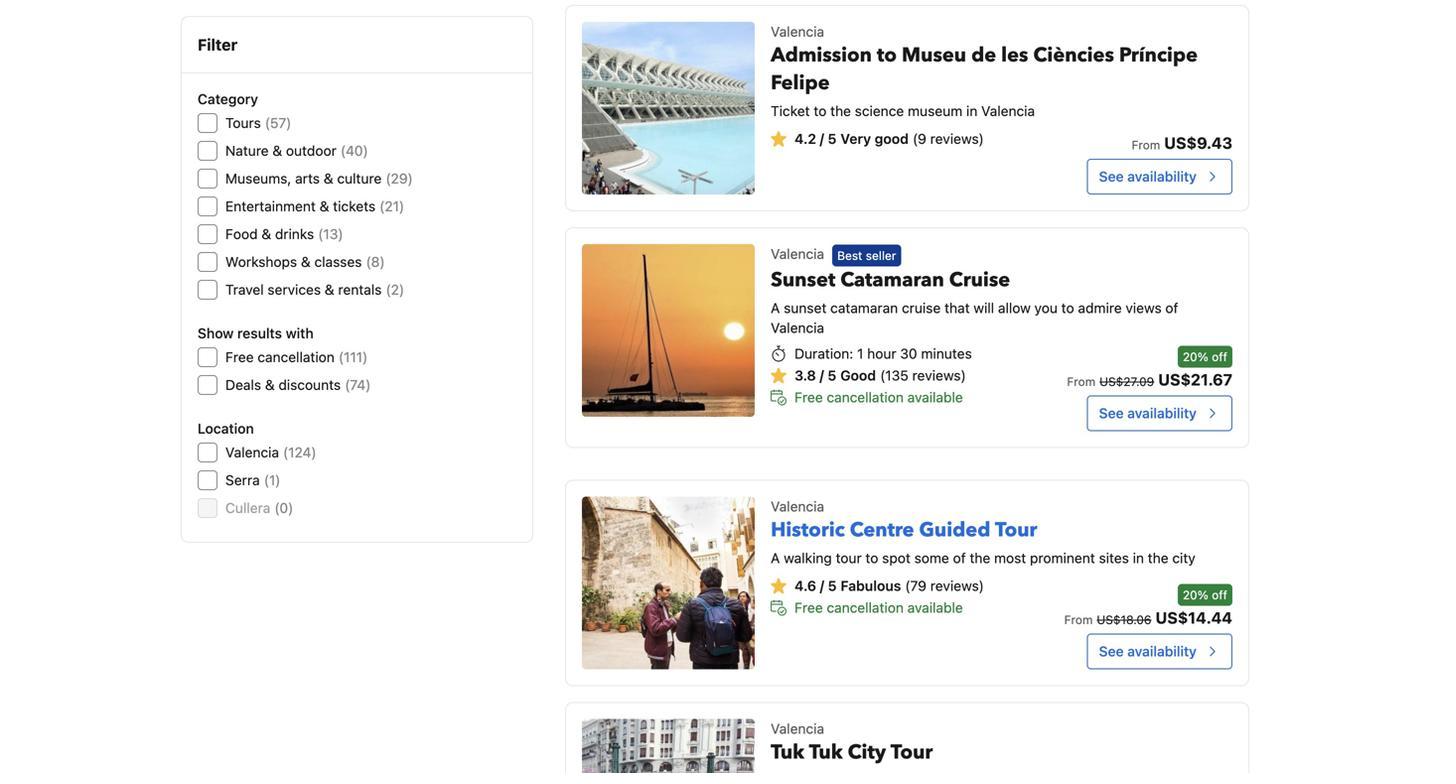 Task type: locate. For each thing, give the bounding box(es) containing it.
availability down from us$9.43
[[1128, 168, 1197, 185]]

the left city
[[1148, 550, 1169, 566]]

2 off from the top
[[1212, 588, 1228, 602]]

2 free cancellation available from the top
[[795, 600, 963, 616]]

20% up us$14.44
[[1183, 588, 1209, 602]]

a left walking
[[771, 550, 780, 566]]

& down classes
[[325, 282, 334, 298]]

free up deals
[[225, 349, 254, 366]]

1 vertical spatial of
[[953, 550, 966, 566]]

& down museums, arts & culture (29) on the left
[[320, 198, 329, 215]]

1 vertical spatial off
[[1212, 588, 1228, 602]]

1 vertical spatial tour
[[891, 739, 933, 767]]

tour
[[995, 517, 1037, 544], [891, 739, 933, 767]]

cancellation down good
[[827, 389, 904, 406]]

(57)
[[265, 115, 291, 131]]

free cancellation available down 3.8 / 5 good (135 reviews)
[[795, 389, 963, 406]]

of inside sunset catamaran cruise a sunset catamaran cruise that will allow you to admire views of valencia
[[1166, 300, 1179, 316]]

rentals
[[338, 282, 382, 298]]

to right ticket
[[814, 103, 827, 119]]

20% for sunset catamaran cruise
[[1183, 350, 1209, 364]]

5 down duration:
[[828, 367, 837, 384]]

tour right the "city"
[[891, 739, 933, 767]]

2 vertical spatial free
[[795, 600, 823, 616]]

in inside valencia admission to museu de les ciències príncipe felipe ticket to the science museum in valencia
[[966, 103, 978, 119]]

availability down from us$27.09 us$21.67
[[1128, 405, 1197, 421]]

5 right 4.6
[[828, 578, 837, 594]]

reviews) down minutes
[[912, 367, 966, 384]]

discounts
[[279, 377, 341, 393]]

0 vertical spatial 20% off
[[1183, 350, 1228, 364]]

20% for historic centre guided tour
[[1183, 588, 1209, 602]]

0 vertical spatial off
[[1212, 350, 1228, 364]]

drinks
[[275, 226, 314, 242]]

tickets
[[333, 198, 376, 215]]

0 vertical spatial a
[[771, 300, 780, 316]]

reviews) down some
[[931, 578, 984, 594]]

3 see availability from the top
[[1099, 643, 1197, 660]]

to inside valencia historic centre guided tour a walking tour to spot some of the most prominent sites in the city
[[866, 550, 879, 566]]

4.2
[[795, 131, 816, 147]]

3 availability from the top
[[1128, 643, 1197, 660]]

0 vertical spatial availability
[[1128, 168, 1197, 185]]

1 vertical spatial 20%
[[1183, 588, 1209, 602]]

1 vertical spatial in
[[1133, 550, 1144, 566]]

available
[[908, 389, 963, 406], [908, 600, 963, 616]]

0 horizontal spatial in
[[966, 103, 978, 119]]

2 20% off from the top
[[1183, 588, 1228, 602]]

0 horizontal spatial tuk
[[771, 739, 805, 767]]

free down "3.8"
[[795, 389, 823, 406]]

3 see from the top
[[1099, 643, 1124, 660]]

5
[[828, 131, 837, 147], [828, 367, 837, 384], [828, 578, 837, 594]]

& right deals
[[265, 377, 275, 393]]

1 / from the top
[[820, 131, 824, 147]]

0 vertical spatial tour
[[995, 517, 1037, 544]]

valencia inside valencia historic centre guided tour a walking tour to spot some of the most prominent sites in the city
[[771, 498, 825, 515]]

reviews) down museum
[[930, 131, 984, 147]]

1 5 from the top
[[828, 131, 837, 147]]

off up us$14.44
[[1212, 588, 1228, 602]]

arts
[[295, 170, 320, 187]]

0 horizontal spatial of
[[953, 550, 966, 566]]

0 vertical spatial available
[[908, 389, 963, 406]]

2 see from the top
[[1099, 405, 1124, 421]]

2 5 from the top
[[828, 367, 837, 384]]

/ right "3.8"
[[820, 367, 824, 384]]

valencia for valencia historic centre guided tour a walking tour to spot some of the most prominent sites in the city
[[771, 498, 825, 515]]

sites
[[1099, 550, 1129, 566]]

2 20% from the top
[[1183, 588, 1209, 602]]

cancellation down fabulous
[[827, 600, 904, 616]]

/ for 4.6
[[820, 578, 824, 594]]

the left most at the right bottom
[[970, 550, 991, 566]]

cullera (0)
[[225, 500, 293, 517]]

sunset
[[784, 300, 827, 316]]

see availability for admission to museu de les ciències príncipe felipe
[[1099, 168, 1197, 185]]

0 vertical spatial 20%
[[1183, 350, 1209, 364]]

see availability for sunset catamaran cruise
[[1099, 405, 1197, 421]]

0 vertical spatial in
[[966, 103, 978, 119]]

1 vertical spatial /
[[820, 367, 824, 384]]

& up "travel services & rentals (2)"
[[301, 254, 311, 270]]

will
[[974, 300, 994, 316]]

tuk
[[771, 739, 805, 767], [809, 739, 843, 767]]

valencia for valencia
[[771, 246, 825, 262]]

1 vertical spatial 20% off
[[1183, 588, 1228, 602]]

(0)
[[274, 500, 293, 517]]

2 availability from the top
[[1128, 405, 1197, 421]]

filter
[[198, 35, 238, 54]]

valencia for valencia tuk tuk city tour
[[771, 721, 825, 737]]

& for outdoor
[[273, 143, 282, 159]]

1 20% from the top
[[1183, 350, 1209, 364]]

/ right "4.2" in the top right of the page
[[820, 131, 824, 147]]

valencia
[[771, 23, 825, 40], [982, 103, 1035, 119], [771, 246, 825, 262], [771, 320, 825, 336], [225, 445, 279, 461], [771, 498, 825, 515], [771, 721, 825, 737]]

reviews) for (79 reviews)
[[931, 578, 984, 594]]

20% off up us$21.67
[[1183, 350, 1228, 364]]

1 see from the top
[[1099, 168, 1124, 185]]

of right some
[[953, 550, 966, 566]]

3 / from the top
[[820, 578, 824, 594]]

& for classes
[[301, 254, 311, 270]]

1 horizontal spatial of
[[1166, 300, 1179, 316]]

1 vertical spatial 5
[[828, 367, 837, 384]]

1 availability from the top
[[1128, 168, 1197, 185]]

see availability down from us$18.06 us$14.44
[[1099, 643, 1197, 660]]

available down (79
[[908, 600, 963, 616]]

in right sites
[[1133, 550, 1144, 566]]

from left us$18.06
[[1064, 613, 1093, 627]]

location
[[198, 421, 254, 437]]

1 vertical spatial see
[[1099, 405, 1124, 421]]

of right views
[[1166, 300, 1179, 316]]

2 / from the top
[[820, 367, 824, 384]]

4.6 / 5 fabulous (79 reviews)
[[795, 578, 984, 594]]

see for admission to museu de les ciències príncipe felipe
[[1099, 168, 1124, 185]]

2 vertical spatial availability
[[1128, 643, 1197, 660]]

entertainment
[[225, 198, 316, 215]]

science
[[855, 103, 904, 119]]

workshops & classes (8)
[[225, 254, 385, 270]]

0 vertical spatial /
[[820, 131, 824, 147]]

2 vertical spatial /
[[820, 578, 824, 594]]

from inside from us$27.09 us$21.67
[[1067, 375, 1096, 389]]

us$9.43
[[1164, 134, 1233, 152]]

free cancellation available down fabulous
[[795, 600, 963, 616]]

1 horizontal spatial tuk
[[809, 739, 843, 767]]

3 5 from the top
[[828, 578, 837, 594]]

from left "us$27.09"
[[1067, 375, 1096, 389]]

1 off from the top
[[1212, 350, 1228, 364]]

5 left very
[[828, 131, 837, 147]]

1 20% off from the top
[[1183, 350, 1228, 364]]

outdoor
[[286, 143, 337, 159]]

(40)
[[341, 143, 368, 159]]

reviews)
[[930, 131, 984, 147], [912, 367, 966, 384], [931, 578, 984, 594]]

see availability down from us$9.43
[[1099, 168, 1197, 185]]

tour inside valencia tuk tuk city tour
[[891, 739, 933, 767]]

cruise
[[902, 300, 941, 316]]

/ right 4.6
[[820, 578, 824, 594]]

1 horizontal spatial the
[[970, 550, 991, 566]]

city
[[1173, 550, 1196, 566]]

from inside from us$18.06 us$14.44
[[1064, 613, 1093, 627]]

allow
[[998, 300, 1031, 316]]

in
[[966, 103, 978, 119], [1133, 550, 1144, 566]]

20% up us$21.67
[[1183, 350, 1209, 364]]

see availability down from us$27.09 us$21.67
[[1099, 405, 1197, 421]]

off for historic centre guided tour
[[1212, 588, 1228, 602]]

show results with
[[198, 325, 314, 342]]

valencia for valencia admission to museu de les ciències príncipe felipe ticket to the science museum in valencia
[[771, 23, 825, 40]]

2 a from the top
[[771, 550, 780, 566]]

2 vertical spatial from
[[1064, 613, 1093, 627]]

in inside valencia historic centre guided tour a walking tour to spot some of the most prominent sites in the city
[[1133, 550, 1144, 566]]

0 vertical spatial of
[[1166, 300, 1179, 316]]

museums,
[[225, 170, 291, 187]]

1 horizontal spatial in
[[1133, 550, 1144, 566]]

0 vertical spatial free cancellation available
[[795, 389, 963, 406]]

museum
[[908, 103, 963, 119]]

1 vertical spatial free cancellation available
[[795, 600, 963, 616]]

the up very
[[830, 103, 851, 119]]

of inside valencia historic centre guided tour a walking tour to spot some of the most prominent sites in the city
[[953, 550, 966, 566]]

of
[[1166, 300, 1179, 316], [953, 550, 966, 566]]

5 for 4.6 / 5
[[828, 578, 837, 594]]

/ for 4.2
[[820, 131, 824, 147]]

1 vertical spatial see availability
[[1099, 405, 1197, 421]]

services
[[268, 282, 321, 298]]

30
[[900, 345, 917, 362]]

free down 4.6
[[795, 600, 823, 616]]

0 vertical spatial see
[[1099, 168, 1124, 185]]

views
[[1126, 300, 1162, 316]]

príncipe
[[1119, 42, 1198, 69]]

free
[[225, 349, 254, 366], [795, 389, 823, 406], [795, 600, 823, 616]]

& down (57)
[[273, 143, 282, 159]]

culture
[[337, 170, 382, 187]]

1 a from the top
[[771, 300, 780, 316]]

1
[[857, 345, 864, 362]]

0 horizontal spatial the
[[830, 103, 851, 119]]

20% off
[[1183, 350, 1228, 364], [1183, 588, 1228, 602]]

2 see availability from the top
[[1099, 405, 1197, 421]]

catamaran
[[841, 267, 944, 294]]

2 vertical spatial see availability
[[1099, 643, 1197, 660]]

& for discounts
[[265, 377, 275, 393]]

in right museum
[[966, 103, 978, 119]]

2 vertical spatial reviews)
[[931, 578, 984, 594]]

0 vertical spatial 5
[[828, 131, 837, 147]]

tour up most at the right bottom
[[995, 517, 1037, 544]]

to right tour
[[866, 550, 879, 566]]

to left museu
[[877, 42, 897, 69]]

(21)
[[380, 198, 404, 215]]

0 horizontal spatial tour
[[891, 739, 933, 767]]

1 vertical spatial a
[[771, 550, 780, 566]]

deals & discounts (74)
[[225, 377, 371, 393]]

a left sunset
[[771, 300, 780, 316]]

historic centre guided tour image
[[582, 497, 755, 670]]

availability down from us$18.06 us$14.44
[[1128, 643, 1197, 660]]

& right food at the top left of page
[[262, 226, 271, 242]]

0 vertical spatial free
[[225, 349, 254, 366]]

1 see availability from the top
[[1099, 168, 1197, 185]]

1 horizontal spatial tour
[[995, 517, 1037, 544]]

tour inside valencia historic centre guided tour a walking tour to spot some of the most prominent sites in the city
[[995, 517, 1037, 544]]

1 tuk from the left
[[771, 739, 805, 767]]

off
[[1212, 350, 1228, 364], [1212, 588, 1228, 602]]

from for historic centre guided tour
[[1064, 613, 1093, 627]]

20% off up us$14.44
[[1183, 588, 1228, 602]]

a
[[771, 300, 780, 316], [771, 550, 780, 566]]

1 free cancellation available from the top
[[795, 389, 963, 406]]

tour for city
[[891, 739, 933, 767]]

off up us$21.67
[[1212, 350, 1228, 364]]

valencia inside valencia tuk tuk city tour
[[771, 721, 825, 737]]

admission
[[771, 42, 872, 69]]

0 vertical spatial see availability
[[1099, 168, 1197, 185]]

2 vertical spatial 5
[[828, 578, 837, 594]]

2 tuk from the left
[[809, 739, 843, 767]]

us$14.44
[[1156, 609, 1233, 628]]

free cancellation available
[[795, 389, 963, 406], [795, 600, 963, 616]]

serra (1)
[[225, 472, 281, 489]]

cancellation down with
[[258, 349, 335, 366]]

available down minutes
[[908, 389, 963, 406]]

(79
[[905, 578, 927, 594]]

0 vertical spatial from
[[1132, 138, 1161, 152]]

catamaran
[[831, 300, 898, 316]]

&
[[273, 143, 282, 159], [324, 170, 333, 187], [320, 198, 329, 215], [262, 226, 271, 242], [301, 254, 311, 270], [325, 282, 334, 298], [265, 377, 275, 393]]

3.8
[[795, 367, 816, 384]]

to right you
[[1062, 300, 1074, 316]]

1 vertical spatial availability
[[1128, 405, 1197, 421]]

best seller
[[837, 249, 896, 263]]

1 vertical spatial from
[[1067, 375, 1096, 389]]

1 vertical spatial available
[[908, 600, 963, 616]]

2 vertical spatial see
[[1099, 643, 1124, 660]]

from left us$9.43
[[1132, 138, 1161, 152]]

1 vertical spatial reviews)
[[912, 367, 966, 384]]



Task type: describe. For each thing, give the bounding box(es) containing it.
prominent
[[1030, 550, 1095, 566]]

good
[[841, 367, 876, 384]]

food
[[225, 226, 258, 242]]

(29)
[[386, 170, 413, 187]]

from us$18.06 us$14.44
[[1064, 609, 1233, 628]]

classes
[[314, 254, 362, 270]]

& right arts
[[324, 170, 333, 187]]

cruise
[[949, 267, 1010, 294]]

1 vertical spatial free
[[795, 389, 823, 406]]

most
[[994, 550, 1026, 566]]

from us$9.43
[[1132, 134, 1233, 152]]

sunset
[[771, 267, 836, 294]]

the inside valencia admission to museu de les ciències príncipe felipe ticket to the science museum in valencia
[[830, 103, 851, 119]]

20% off for sunset catamaran cruise
[[1183, 350, 1228, 364]]

museums, arts & culture (29)
[[225, 170, 413, 187]]

tuk tuk city tour image
[[582, 719, 755, 774]]

deals
[[225, 377, 261, 393]]

from for sunset catamaran cruise
[[1067, 375, 1096, 389]]

some
[[914, 550, 949, 566]]

category
[[198, 91, 258, 107]]

cullera
[[225, 500, 270, 517]]

de
[[972, 42, 996, 69]]

nature
[[225, 143, 269, 159]]

(111)
[[339, 349, 368, 366]]

duration: 1 hour 30 minutes
[[795, 345, 972, 362]]

0 vertical spatial cancellation
[[258, 349, 335, 366]]

(13)
[[318, 226, 343, 242]]

tours (57)
[[225, 115, 291, 131]]

guided
[[919, 517, 991, 544]]

valencia inside sunset catamaran cruise a sunset catamaran cruise that will allow you to admire views of valencia
[[771, 320, 825, 336]]

valencia for valencia (124)
[[225, 445, 279, 461]]

historic
[[771, 517, 845, 544]]

ciències
[[1034, 42, 1114, 69]]

(8)
[[366, 254, 385, 270]]

valencia admission to museu de les ciències príncipe felipe ticket to the science museum in valencia
[[771, 23, 1198, 119]]

& for drinks
[[262, 226, 271, 242]]

from inside from us$9.43
[[1132, 138, 1161, 152]]

felipe
[[771, 70, 830, 97]]

ticket
[[771, 103, 810, 119]]

reviews) for (135 reviews)
[[912, 367, 966, 384]]

tour
[[836, 550, 862, 566]]

to inside sunset catamaran cruise a sunset catamaran cruise that will allow you to admire views of valencia
[[1062, 300, 1074, 316]]

sunset catamaran cruise image
[[582, 244, 755, 417]]

3.8 / 5 good (135 reviews)
[[795, 367, 966, 384]]

free cancellation (111)
[[225, 349, 368, 366]]

show
[[198, 325, 234, 342]]

good
[[875, 131, 909, 147]]

sunset catamaran cruise a sunset catamaran cruise that will allow you to admire views of valencia
[[771, 267, 1179, 336]]

2 vertical spatial cancellation
[[827, 600, 904, 616]]

a inside sunset catamaran cruise a sunset catamaran cruise that will allow you to admire views of valencia
[[771, 300, 780, 316]]

us$27.09
[[1100, 375, 1155, 389]]

walking
[[784, 550, 832, 566]]

spot
[[882, 550, 911, 566]]

see for historic centre guided tour
[[1099, 643, 1124, 660]]

2 available from the top
[[908, 600, 963, 616]]

results
[[237, 325, 282, 342]]

us$21.67
[[1159, 370, 1233, 389]]

availability for admission to museu de les ciències príncipe felipe
[[1128, 168, 1197, 185]]

1 available from the top
[[908, 389, 963, 406]]

minutes
[[921, 345, 972, 362]]

city
[[848, 739, 886, 767]]

food & drinks (13)
[[225, 226, 343, 242]]

duration:
[[795, 345, 854, 362]]

best
[[837, 249, 863, 263]]

tours
[[225, 115, 261, 131]]

0 vertical spatial reviews)
[[930, 131, 984, 147]]

admission to museu de les ciències príncipe felipe image
[[582, 22, 755, 195]]

entertainment & tickets (21)
[[225, 198, 404, 215]]

serra
[[225, 472, 260, 489]]

20% off for historic centre guided tour
[[1183, 588, 1228, 602]]

availability for sunset catamaran cruise
[[1128, 405, 1197, 421]]

valencia (124)
[[225, 445, 317, 461]]

4.2 / 5 very good (9 reviews)
[[795, 131, 984, 147]]

see for sunset catamaran cruise
[[1099, 405, 1124, 421]]

off for sunset catamaran cruise
[[1212, 350, 1228, 364]]

tour for guided
[[995, 517, 1037, 544]]

with
[[286, 325, 314, 342]]

1 vertical spatial cancellation
[[827, 389, 904, 406]]

5 for 3.8 / 5
[[828, 367, 837, 384]]

& for tickets
[[320, 198, 329, 215]]

les
[[1001, 42, 1029, 69]]

(9
[[913, 131, 927, 147]]

availability for historic centre guided tour
[[1128, 643, 1197, 660]]

5 for 4.2 / 5
[[828, 131, 837, 147]]

you
[[1035, 300, 1058, 316]]

travel services & rentals (2)
[[225, 282, 404, 298]]

seller
[[866, 249, 896, 263]]

valencia historic centre guided tour a walking tour to spot some of the most prominent sites in the city
[[771, 498, 1196, 566]]

valencia tuk tuk city tour
[[771, 721, 933, 767]]

from us$27.09 us$21.67
[[1067, 370, 1233, 389]]

admire
[[1078, 300, 1122, 316]]

hour
[[867, 345, 897, 362]]

a inside valencia historic centre guided tour a walking tour to spot some of the most prominent sites in the city
[[771, 550, 780, 566]]

2 horizontal spatial the
[[1148, 550, 1169, 566]]

very
[[841, 131, 871, 147]]

(74)
[[345, 377, 371, 393]]

workshops
[[225, 254, 297, 270]]

/ for 3.8
[[820, 367, 824, 384]]

nature & outdoor (40)
[[225, 143, 368, 159]]

see availability for historic centre guided tour
[[1099, 643, 1197, 660]]

fabulous
[[841, 578, 901, 594]]

(1)
[[264, 472, 281, 489]]

us$18.06
[[1097, 613, 1152, 627]]

travel
[[225, 282, 264, 298]]

museu
[[902, 42, 967, 69]]



Task type: vqa. For each thing, say whether or not it's contained in the screenshot.
US$27.09 on the right
yes



